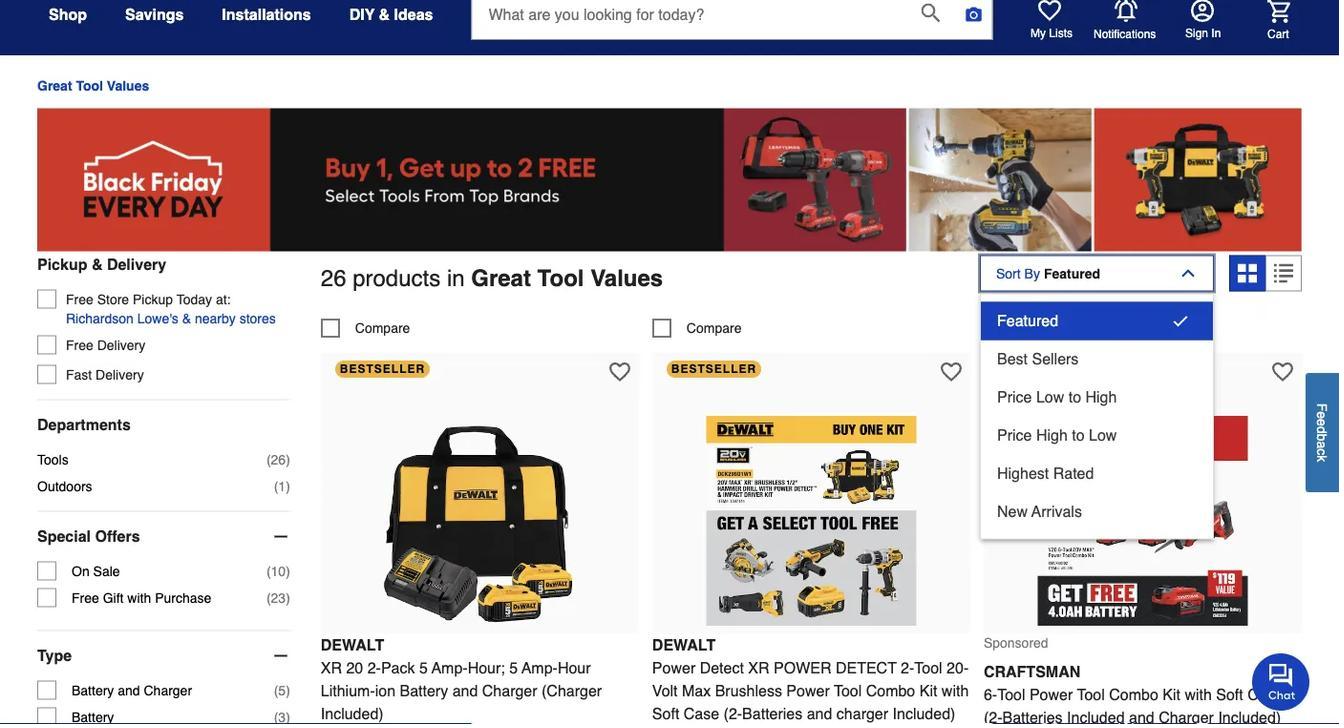 Task type: vqa. For each thing, say whether or not it's contained in the screenshot.
&
yes



Task type: describe. For each thing, give the bounding box(es) containing it.
featured button
[[981, 302, 1213, 340]]

new arrivals button
[[981, 493, 1213, 531]]

hour
[[558, 660, 591, 677]]

featured
[[997, 312, 1058, 330]]

20
[[346, 660, 363, 677]]

fast delivery
[[66, 367, 144, 382]]

kit inside 'craftsman 6-tool power tool combo kit with soft case (2-batteries included and charger included)'
[[1163, 686, 1181, 704]]

price high to low button
[[981, 417, 1213, 455]]

1 horizontal spatial great
[[471, 265, 531, 292]]

price low to high button
[[981, 379, 1213, 417]]

in
[[1212, 27, 1221, 40]]

sellers
[[1032, 350, 1079, 368]]

included) inside 'craftsman 6-tool power tool combo kit with soft case (2-batteries included and charger included)'
[[1218, 709, 1281, 725]]

high inside button
[[1086, 389, 1117, 406]]

& for pickup
[[92, 256, 103, 274]]

and inside dewalt xr 20 2-pack 5 amp-hour; 5 amp-hour lithium-ion battery and charger (charger included)
[[452, 683, 478, 700]]

arrivals
[[1032, 503, 1082, 521]]

lowe's home improvement cart image
[[1268, 0, 1290, 23]]

ideas
[[394, 5, 433, 23]]

dewalt xr 20 2-pack 5 amp-hour; 5 amp-hour lithium-ion battery and charger (charger included)
[[321, 637, 602, 723]]

( for 5
[[274, 683, 278, 699]]

advertisement region
[[37, 108, 1302, 255]]

0 horizontal spatial values
[[107, 78, 149, 93]]

savings
[[125, 5, 184, 23]]

with inside 'craftsman 6-tool power tool combo kit with soft case (2-batteries included and charger included)'
[[1185, 686, 1212, 704]]

camera image
[[964, 5, 983, 24]]

search image
[[921, 3, 940, 22]]

low inside button
[[1036, 389, 1064, 406]]

pickup & delivery
[[37, 256, 166, 274]]

detect
[[700, 660, 744, 677]]

included
[[1067, 709, 1125, 725]]

my
[[1031, 27, 1046, 40]]

( 10 )
[[266, 564, 290, 579]]

list view image
[[1274, 264, 1293, 283]]

price high to low
[[997, 427, 1117, 444]]

sponsored
[[984, 636, 1048, 652]]

price for price low to high
[[997, 389, 1032, 406]]

brushless
[[715, 683, 782, 700]]

1
[[278, 479, 286, 494]]

free for free gift with purchase
[[72, 591, 99, 606]]

0 vertical spatial delivery
[[107, 256, 166, 274]]

high inside button
[[1036, 427, 1068, 444]]

0 horizontal spatial power
[[652, 660, 696, 677]]

departments
[[37, 416, 131, 434]]

battery inside dewalt xr 20 2-pack 5 amp-hour; 5 amp-hour lithium-ion battery and charger (charger included)
[[400, 683, 448, 700]]

d
[[1315, 427, 1330, 434]]

sign in
[[1185, 27, 1221, 40]]

) for ( 5 )
[[286, 683, 290, 699]]

( for 1
[[274, 479, 278, 494]]

1 bestseller from the left
[[340, 363, 425, 376]]

new arrivals
[[997, 503, 1082, 521]]

1 horizontal spatial pickup
[[133, 292, 173, 307]]

power
[[774, 660, 831, 677]]

hour;
[[468, 660, 505, 677]]

richardson
[[66, 311, 134, 326]]

lowe's home improvement lists image
[[1038, 0, 1061, 22]]

f e e d b a c k button
[[1306, 373, 1339, 493]]

checkmark image
[[1171, 312, 1190, 331]]

special offers
[[37, 528, 140, 546]]

offers
[[95, 528, 140, 546]]

my lists link
[[1031, 0, 1073, 41]]

on sale
[[72, 564, 120, 579]]

dewalt for power
[[652, 637, 716, 654]]

special
[[37, 528, 91, 546]]

sign
[[1185, 27, 1208, 40]]

1 e from the top
[[1315, 412, 1330, 419]]

case inside dewalt power detect xr power detect 2-tool 20- volt max brushless power tool combo kit with soft case (2-batteries and charger included)
[[684, 706, 719, 723]]

( for 26
[[266, 452, 271, 467]]

2 heart outline image from the left
[[1272, 362, 1293, 383]]

( 23 )
[[266, 591, 290, 606]]

pack
[[381, 660, 415, 677]]

10
[[271, 564, 286, 579]]

) for ( 1 )
[[286, 479, 290, 494]]

shop
[[49, 5, 87, 23]]

soft inside dewalt power detect xr power detect 2-tool 20- volt max brushless power tool combo kit with soft case (2-batteries and charger included)
[[652, 706, 679, 723]]

compare for the 1002097720 element
[[687, 321, 742, 336]]

0 horizontal spatial pickup
[[37, 256, 87, 274]]

1 horizontal spatial &
[[182, 311, 191, 326]]

best sellers
[[997, 350, 1079, 368]]

type button
[[37, 632, 290, 681]]

diy & ideas
[[349, 5, 433, 23]]

fast
[[66, 367, 92, 382]]

products
[[353, 265, 441, 292]]

b
[[1315, 434, 1330, 442]]

compare for "5013107409" "element"
[[1018, 321, 1073, 336]]

tools
[[37, 452, 68, 467]]

included) inside dewalt power detect xr power detect 2-tool 20- volt max brushless power tool combo kit with soft case (2-batteries and charger included)
[[893, 706, 956, 723]]

( 5 )
[[274, 683, 290, 699]]

& for diy
[[379, 5, 390, 23]]

installations button
[[222, 0, 311, 32]]

grid view image
[[1238, 264, 1257, 283]]

to for high
[[1072, 427, 1085, 444]]

26 products in great tool values
[[321, 265, 663, 292]]

great tool values link
[[37, 78, 149, 93]]

best sellers button
[[981, 340, 1213, 379]]

stores
[[239, 311, 276, 326]]

richardson lowe's & nearby stores
[[66, 311, 276, 326]]

0 vertical spatial 26
[[321, 265, 346, 292]]

charger inside dewalt xr 20 2-pack 5 amp-hour; 5 amp-hour lithium-ion battery and charger (charger included)
[[482, 683, 537, 700]]

charger
[[837, 706, 888, 723]]

minus image
[[271, 647, 290, 666]]

in
[[447, 265, 465, 292]]

free store pickup today at:
[[66, 292, 231, 307]]

lowe's home improvement account image
[[1191, 0, 1214, 22]]

f
[[1315, 404, 1330, 412]]

sign in button
[[1185, 0, 1221, 41]]

included) inside dewalt xr 20 2-pack 5 amp-hour; 5 amp-hour lithium-ion battery and charger (charger included)
[[321, 706, 384, 723]]

max
[[682, 683, 711, 700]]

( 1 )
[[274, 479, 290, 494]]

price low to high
[[997, 389, 1117, 406]]

detect
[[836, 660, 897, 677]]



Task type: locate. For each thing, give the bounding box(es) containing it.
1 ) from the top
[[286, 452, 290, 467]]

5 right hour;
[[509, 660, 518, 677]]

( for 10
[[266, 564, 271, 579]]

1 horizontal spatial low
[[1089, 427, 1117, 444]]

(2- down brushless
[[724, 706, 742, 723]]

2 bestseller from the left
[[671, 363, 757, 376]]

and right "included"
[[1129, 709, 1155, 725]]

5013107409 element
[[984, 319, 1073, 338]]

0 vertical spatial values
[[107, 78, 149, 93]]

) for ( 23 )
[[286, 591, 290, 606]]

to up rated
[[1072, 427, 1085, 444]]

bestseller
[[340, 363, 425, 376], [671, 363, 757, 376]]

1 vertical spatial case
[[684, 706, 719, 723]]

1 horizontal spatial included)
[[893, 706, 956, 723]]

20-
[[947, 660, 969, 677]]

purchase
[[155, 591, 211, 606]]

0 horizontal spatial combo
[[866, 683, 915, 700]]

gift
[[103, 591, 124, 606]]

price for price high to low
[[997, 427, 1032, 444]]

1 horizontal spatial soft
[[1216, 686, 1243, 704]]

5 down minus image
[[278, 683, 286, 699]]

f e e d b a c k
[[1315, 404, 1330, 462]]

new
[[997, 503, 1028, 521]]

1002097720 element
[[652, 319, 742, 338]]

2 2- from the left
[[901, 660, 914, 677]]

0 horizontal spatial high
[[1036, 427, 1068, 444]]

2 xr from the left
[[748, 660, 769, 677]]

delivery for fast delivery
[[96, 367, 144, 382]]

compare inside the 1002097720 element
[[687, 321, 742, 336]]

to inside button
[[1072, 427, 1085, 444]]

combo down the detect
[[866, 683, 915, 700]]

0 horizontal spatial 5
[[278, 683, 286, 699]]

charger down hour;
[[482, 683, 537, 700]]

& down today
[[182, 311, 191, 326]]

e up b
[[1315, 419, 1330, 427]]

1 horizontal spatial bestseller
[[671, 363, 757, 376]]

) down minus image
[[286, 683, 290, 699]]

battery and charger
[[72, 683, 192, 699]]

dewalt xr 20 2-pack 5 amp-hour; 5 amp-hour lithium-ion battery and charger (charger included) image
[[375, 417, 585, 627]]

) for ( 10 )
[[286, 564, 290, 579]]

2 horizontal spatial 5
[[509, 660, 518, 677]]

amp- right the pack
[[432, 660, 468, 677]]

0 vertical spatial price
[[997, 389, 1032, 406]]

1 amp- from the left
[[432, 660, 468, 677]]

2 horizontal spatial &
[[379, 5, 390, 23]]

values
[[107, 78, 149, 93], [590, 265, 663, 292]]

2 vertical spatial free
[[72, 591, 99, 606]]

soft down "volt"
[[652, 706, 679, 723]]

free for free delivery
[[66, 338, 93, 353]]

dewalt
[[321, 637, 384, 654], [652, 637, 716, 654]]

charger
[[482, 683, 537, 700], [144, 683, 192, 699], [1159, 709, 1214, 725]]

xr inside dewalt power detect xr power detect 2-tool 20- volt max brushless power tool combo kit with soft case (2-batteries and charger included)
[[748, 660, 769, 677]]

with left the chat invite button image
[[1185, 686, 1212, 704]]

cart button
[[1241, 0, 1290, 42]]

0 vertical spatial great
[[37, 78, 72, 93]]

) up "1" in the left of the page
[[286, 452, 290, 467]]

outdoors
[[37, 479, 92, 494]]

highest rated button
[[981, 455, 1213, 493]]

battery down the pack
[[400, 683, 448, 700]]

craftsman
[[984, 663, 1081, 681]]

0 horizontal spatial low
[[1036, 389, 1064, 406]]

craftsman 6-tool power tool combo kit with soft case (2-batteries included and charger included)
[[984, 663, 1283, 725]]

3 compare from the left
[[1018, 321, 1073, 336]]

xr left 20
[[321, 660, 342, 677]]

0 horizontal spatial soft
[[652, 706, 679, 723]]

None search field
[[471, 0, 993, 58]]

and
[[452, 683, 478, 700], [118, 683, 140, 699], [807, 706, 832, 723], [1129, 709, 1155, 725]]

0 horizontal spatial 2-
[[367, 660, 381, 677]]

great tool values
[[37, 78, 149, 93]]

1 horizontal spatial 2-
[[901, 660, 914, 677]]

2 vertical spatial &
[[182, 311, 191, 326]]

dewalt power detect xr power detect 2-tool 20-volt max brushless power tool combo kit with soft case (2-batteries and charger included) image
[[706, 417, 916, 627]]

compare inside 1000218533 element
[[355, 321, 410, 336]]

0 vertical spatial free
[[66, 292, 93, 307]]

battery down type
[[72, 683, 114, 699]]

0 horizontal spatial case
[[684, 706, 719, 723]]

) up ( 23 )
[[286, 564, 290, 579]]

2 vertical spatial delivery
[[96, 367, 144, 382]]

2- inside dewalt xr 20 2-pack 5 amp-hour; 5 amp-hour lithium-ion battery and charger (charger included)
[[367, 660, 381, 677]]

free up richardson
[[66, 292, 93, 307]]

values down savings button
[[107, 78, 149, 93]]

0 horizontal spatial included)
[[321, 706, 384, 723]]

dewalt power detect xr power detect 2-tool 20- volt max brushless power tool combo kit with soft case (2-batteries and charger included)
[[652, 637, 969, 723]]

1 vertical spatial values
[[590, 265, 663, 292]]

dewalt up detect
[[652, 637, 716, 654]]

nearby
[[195, 311, 236, 326]]

combo inside dewalt power detect xr power detect 2-tool 20- volt max brushless power tool combo kit with soft case (2-batteries and charger included)
[[866, 683, 915, 700]]

great
[[37, 78, 72, 93], [471, 265, 531, 292]]

2- right the detect
[[901, 660, 914, 677]]

bestseller down the 1002097720 element
[[671, 363, 757, 376]]

delivery up free store pickup today at:
[[107, 256, 166, 274]]

price down best
[[997, 389, 1032, 406]]

to for low
[[1069, 389, 1081, 406]]

2 horizontal spatial with
[[1185, 686, 1212, 704]]

xr
[[321, 660, 342, 677], [748, 660, 769, 677]]

k
[[1315, 456, 1330, 462]]

heart outline image
[[941, 362, 962, 383]]

4 ) from the top
[[286, 591, 290, 606]]

2 e from the top
[[1315, 419, 1330, 427]]

batteries
[[742, 706, 803, 723], [1002, 709, 1063, 725]]

pickup up lowe's
[[133, 292, 173, 307]]

2 horizontal spatial charger
[[1159, 709, 1214, 725]]

2- inside dewalt power detect xr power detect 2-tool 20- volt max brushless power tool combo kit with soft case (2-batteries and charger included)
[[901, 660, 914, 677]]

with right gift
[[127, 591, 151, 606]]

dewalt inside dewalt power detect xr power detect 2-tool 20- volt max brushless power tool combo kit with soft case (2-batteries and charger included)
[[652, 637, 716, 654]]

delivery up the fast delivery
[[97, 338, 145, 353]]

best
[[997, 350, 1028, 368]]

dewalt up 20
[[321, 637, 384, 654]]

1 vertical spatial &
[[92, 256, 103, 274]]

1 vertical spatial soft
[[652, 706, 679, 723]]

2 dewalt from the left
[[652, 637, 716, 654]]

high down price low to high
[[1036, 427, 1068, 444]]

power inside 'craftsman 6-tool power tool combo kit with soft case (2-batteries included and charger included)'
[[1030, 686, 1073, 704]]

power down craftsman
[[1030, 686, 1073, 704]]

with down 20-
[[942, 683, 969, 700]]

0 horizontal spatial charger
[[144, 683, 192, 699]]

0 vertical spatial &
[[379, 5, 390, 23]]

0 horizontal spatial kit
[[920, 683, 937, 700]]

departments element
[[37, 416, 290, 435]]

batteries inside 'craftsman 6-tool power tool combo kit with soft case (2-batteries included and charger included)'
[[1002, 709, 1063, 725]]

0 horizontal spatial amp-
[[432, 660, 468, 677]]

cart
[[1268, 27, 1289, 41]]

26 up "1" in the left of the page
[[271, 452, 286, 467]]

craftsman 6-tool power tool combo kit with soft case (2-batteries included and charger included) image
[[1038, 417, 1248, 627]]

1 vertical spatial 26
[[271, 452, 286, 467]]

lowe's home improvement notification center image
[[1115, 0, 1138, 22]]

price inside button
[[997, 427, 1032, 444]]

charger inside 'craftsman 6-tool power tool combo kit with soft case (2-batteries included and charger included)'
[[1159, 709, 1214, 725]]

my lists
[[1031, 27, 1073, 40]]

and inside dewalt power detect xr power detect 2-tool 20- volt max brushless power tool combo kit with soft case (2-batteries and charger included)
[[807, 706, 832, 723]]

& right diy
[[379, 5, 390, 23]]

0 horizontal spatial &
[[92, 256, 103, 274]]

1 vertical spatial to
[[1072, 427, 1085, 444]]

power up "volt"
[[652, 660, 696, 677]]

free up fast
[[66, 338, 93, 353]]

1 vertical spatial pickup
[[133, 292, 173, 307]]

0 horizontal spatial with
[[127, 591, 151, 606]]

0 vertical spatial soft
[[1216, 686, 1243, 704]]

5 ) from the top
[[286, 683, 290, 699]]

amp-
[[432, 660, 468, 677], [522, 660, 558, 677]]

0 vertical spatial case
[[1248, 686, 1283, 704]]

1 horizontal spatial combo
[[1109, 686, 1159, 704]]

( 26 )
[[266, 452, 290, 467]]

pickup up richardson
[[37, 256, 87, 274]]

1 horizontal spatial amp-
[[522, 660, 558, 677]]

2 horizontal spatial compare
[[1018, 321, 1073, 336]]

savings button
[[125, 0, 184, 32]]

great right in
[[471, 265, 531, 292]]

e up d
[[1315, 412, 1330, 419]]

1 vertical spatial price
[[997, 427, 1032, 444]]

(charger
[[542, 683, 602, 700]]

store
[[97, 292, 129, 307]]

diy & ideas button
[[349, 0, 433, 32]]

Search Query text field
[[472, 0, 906, 39]]

0 horizontal spatial dewalt
[[321, 637, 384, 654]]

0 horizontal spatial great
[[37, 78, 72, 93]]

highest
[[997, 465, 1049, 483]]

1 vertical spatial low
[[1089, 427, 1117, 444]]

1 horizontal spatial case
[[1248, 686, 1283, 704]]

high
[[1086, 389, 1117, 406], [1036, 427, 1068, 444]]

1 horizontal spatial 26
[[321, 265, 346, 292]]

delivery for free delivery
[[97, 338, 145, 353]]

charger down type button
[[144, 683, 192, 699]]

and down type button
[[118, 683, 140, 699]]

1 price from the top
[[997, 389, 1032, 406]]

low down sellers
[[1036, 389, 1064, 406]]

to inside button
[[1069, 389, 1081, 406]]

delivery down free delivery
[[96, 367, 144, 382]]

ion
[[375, 683, 396, 700]]

0 vertical spatial high
[[1086, 389, 1117, 406]]

2 horizontal spatial power
[[1030, 686, 1073, 704]]

pickup
[[37, 256, 87, 274], [133, 292, 173, 307]]

tool
[[76, 78, 103, 93], [537, 265, 584, 292], [914, 660, 942, 677], [834, 683, 862, 700], [997, 686, 1025, 704], [1077, 686, 1105, 704]]

free for free store pickup today at:
[[66, 292, 93, 307]]

at:
[[216, 292, 231, 307]]

volt
[[652, 683, 678, 700]]

compare for 1000218533 element
[[355, 321, 410, 336]]

bestseller down 1000218533 element
[[340, 363, 425, 376]]

free down on at the left bottom
[[72, 591, 99, 606]]

1 vertical spatial high
[[1036, 427, 1068, 444]]

combo up "included"
[[1109, 686, 1159, 704]]

free gift with purchase
[[72, 591, 211, 606]]

compare inside "5013107409" "element"
[[1018, 321, 1073, 336]]

power down power
[[786, 683, 830, 700]]

& up store
[[92, 256, 103, 274]]

23
[[271, 591, 286, 606]]

low inside button
[[1089, 427, 1117, 444]]

2 price from the top
[[997, 427, 1032, 444]]

) down 10
[[286, 591, 290, 606]]

today
[[177, 292, 212, 307]]

0 horizontal spatial battery
[[72, 683, 114, 699]]

xr inside dewalt xr 20 2-pack 5 amp-hour; 5 amp-hour lithium-ion battery and charger (charger included)
[[321, 660, 342, 677]]

(2- inside 'craftsman 6-tool power tool combo kit with soft case (2-batteries included and charger included)'
[[984, 709, 1002, 725]]

c
[[1315, 449, 1330, 456]]

1 dewalt from the left
[[321, 637, 384, 654]]

richardson lowe's & nearby stores button
[[66, 309, 276, 328]]

combo inside 'craftsman 6-tool power tool combo kit with soft case (2-batteries included and charger included)'
[[1109, 686, 1159, 704]]

1 horizontal spatial xr
[[748, 660, 769, 677]]

installations
[[222, 5, 311, 23]]

1000218533 element
[[321, 319, 410, 338]]

great down shop button at top
[[37, 78, 72, 93]]

2 horizontal spatial included)
[[1218, 709, 1281, 725]]

new lower price image
[[998, 361, 1038, 400]]

1 horizontal spatial battery
[[400, 683, 448, 700]]

) for ( 26 )
[[286, 452, 290, 467]]

high down best sellers button on the right of the page
[[1086, 389, 1117, 406]]

shop button
[[49, 0, 87, 32]]

kit inside dewalt power detect xr power detect 2-tool 20- volt max brushless power tool combo kit with soft case (2-batteries and charger included)
[[920, 683, 937, 700]]

1 horizontal spatial charger
[[482, 683, 537, 700]]

batteries down brushless
[[742, 706, 803, 723]]

batteries inside dewalt power detect xr power detect 2-tool 20- volt max brushless power tool combo kit with soft case (2-batteries and charger included)
[[742, 706, 803, 723]]

power
[[652, 660, 696, 677], [786, 683, 830, 700], [1030, 686, 1073, 704]]

on
[[72, 564, 89, 579]]

) down ( 26 )
[[286, 479, 290, 494]]

0 horizontal spatial (2-
[[724, 706, 742, 723]]

0 horizontal spatial batteries
[[742, 706, 803, 723]]

5 right the pack
[[419, 660, 428, 677]]

1 horizontal spatial compare
[[687, 321, 742, 336]]

1 horizontal spatial dewalt
[[652, 637, 716, 654]]

highest rated
[[997, 465, 1094, 483]]

and inside 'craftsman 6-tool power tool combo kit with soft case (2-batteries included and charger included)'
[[1129, 709, 1155, 725]]

1 heart outline image from the left
[[609, 362, 630, 383]]

0 horizontal spatial 26
[[271, 452, 286, 467]]

(2-
[[724, 706, 742, 723], [984, 709, 1002, 725]]

1 2- from the left
[[367, 660, 381, 677]]

low
[[1036, 389, 1064, 406], [1089, 427, 1117, 444]]

and left the charger
[[807, 706, 832, 723]]

type
[[37, 647, 72, 665]]

0 vertical spatial pickup
[[37, 256, 87, 274]]

1 vertical spatial free
[[66, 338, 93, 353]]

1 horizontal spatial batteries
[[1002, 709, 1063, 725]]

case
[[1248, 686, 1283, 704], [684, 706, 719, 723]]

0 horizontal spatial compare
[[355, 321, 410, 336]]

6-
[[984, 686, 997, 704]]

soft
[[1216, 686, 1243, 704], [652, 706, 679, 723]]

)
[[286, 452, 290, 467], [286, 479, 290, 494], [286, 564, 290, 579], [286, 591, 290, 606], [286, 683, 290, 699]]

1 horizontal spatial kit
[[1163, 686, 1181, 704]]

soft inside 'craftsman 6-tool power tool combo kit with soft case (2-batteries included and charger included)'
[[1216, 686, 1243, 704]]

batteries down craftsman
[[1002, 709, 1063, 725]]

0 horizontal spatial xr
[[321, 660, 342, 677]]

values up the 1002097720 element
[[590, 265, 663, 292]]

and down hour;
[[452, 683, 478, 700]]

to up price high to low
[[1069, 389, 1081, 406]]

chat invite button image
[[1252, 653, 1311, 712]]

special offers button
[[37, 512, 290, 562]]

dewalt inside dewalt xr 20 2-pack 5 amp-hour; 5 amp-hour lithium-ion battery and charger (charger included)
[[321, 637, 384, 654]]

soft left the chat invite button image
[[1216, 686, 1243, 704]]

26 up 1000218533 element
[[321, 265, 346, 292]]

sale
[[93, 564, 120, 579]]

low down price low to high button
[[1089, 427, 1117, 444]]

notifications
[[1094, 27, 1156, 40]]

lithium-
[[321, 683, 375, 700]]

diy
[[349, 5, 375, 23]]

1 horizontal spatial (2-
[[984, 709, 1002, 725]]

with inside dewalt power detect xr power detect 2-tool 20- volt max brushless power tool combo kit with soft case (2-batteries and charger included)
[[942, 683, 969, 700]]

0 horizontal spatial heart outline image
[[609, 362, 630, 383]]

( for 23
[[266, 591, 271, 606]]

amp- up (charger
[[522, 660, 558, 677]]

charger right "included"
[[1159, 709, 1214, 725]]

case inside 'craftsman 6-tool power tool combo kit with soft case (2-batteries included and charger included)'
[[1248, 686, 1283, 704]]

(2- inside dewalt power detect xr power detect 2-tool 20- volt max brushless power tool combo kit with soft case (2-batteries and charger included)
[[724, 706, 742, 723]]

1 horizontal spatial with
[[942, 683, 969, 700]]

1 xr from the left
[[321, 660, 342, 677]]

to
[[1069, 389, 1081, 406], [1072, 427, 1085, 444]]

1 vertical spatial great
[[471, 265, 531, 292]]

1 horizontal spatial high
[[1086, 389, 1117, 406]]

1 horizontal spatial 5
[[419, 660, 428, 677]]

heart outline image
[[609, 362, 630, 383], [1272, 362, 1293, 383]]

2 compare from the left
[[687, 321, 742, 336]]

price up highest
[[997, 427, 1032, 444]]

0 horizontal spatial bestseller
[[340, 363, 425, 376]]

0 vertical spatial low
[[1036, 389, 1064, 406]]

0 vertical spatial to
[[1069, 389, 1081, 406]]

dewalt for xr
[[321, 637, 384, 654]]

1 compare from the left
[[355, 321, 410, 336]]

(2- down 6-
[[984, 709, 1002, 725]]

1 horizontal spatial values
[[590, 265, 663, 292]]

1 vertical spatial delivery
[[97, 338, 145, 353]]

2 amp- from the left
[[522, 660, 558, 677]]

lowe's
[[137, 311, 178, 326]]

5
[[419, 660, 428, 677], [509, 660, 518, 677], [278, 683, 286, 699]]

xr up brushless
[[748, 660, 769, 677]]

1 horizontal spatial heart outline image
[[1272, 362, 1293, 383]]

2 ) from the top
[[286, 479, 290, 494]]

2- right 20
[[367, 660, 381, 677]]

a
[[1315, 441, 1330, 449]]

minus image
[[271, 528, 290, 547]]

3 ) from the top
[[286, 564, 290, 579]]

1 horizontal spatial power
[[786, 683, 830, 700]]

price inside button
[[997, 389, 1032, 406]]



